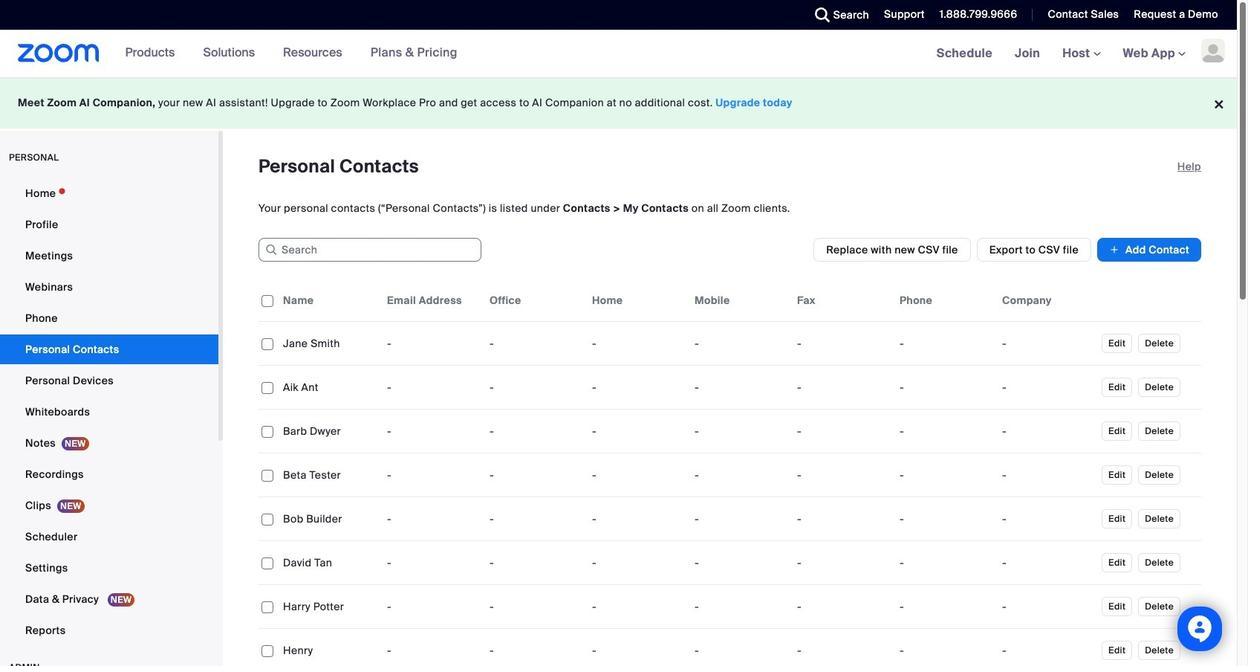 Task type: vqa. For each thing, say whether or not it's contained in the screenshot.
cell
yes



Task type: describe. For each thing, give the bounding box(es) containing it.
personal menu menu
[[0, 178, 219, 647]]

zoom logo image
[[18, 44, 99, 62]]



Task type: locate. For each thing, give the bounding box(es) containing it.
meetings navigation
[[926, 30, 1238, 78]]

application
[[259, 280, 1213, 666]]

footer
[[0, 77, 1238, 129]]

banner
[[0, 30, 1238, 78]]

add image
[[1110, 242, 1120, 257]]

product information navigation
[[99, 30, 469, 77]]

cell
[[894, 329, 997, 358], [997, 329, 1100, 358], [894, 372, 997, 402], [997, 372, 1100, 402], [894, 416, 997, 446], [997, 416, 1100, 446], [894, 460, 997, 490], [997, 460, 1100, 490], [894, 504, 997, 534], [997, 504, 1100, 534], [894, 548, 997, 578], [997, 548, 1100, 578], [894, 592, 997, 622], [997, 592, 1100, 622]]

profile picture image
[[1202, 39, 1226, 62]]

Search Contacts Input text field
[[259, 238, 482, 262]]



